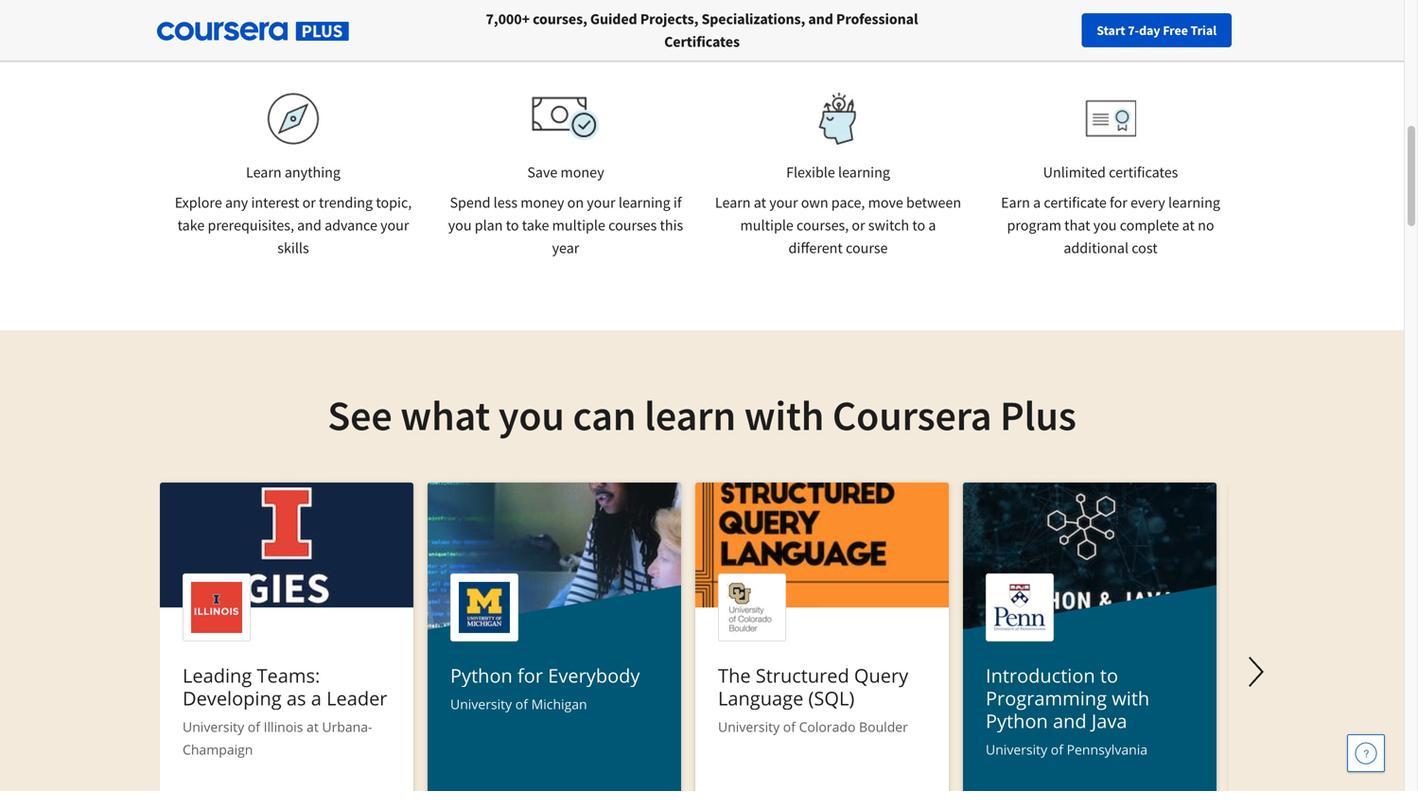 Task type: describe. For each thing, give the bounding box(es) containing it.
java
[[1092, 708, 1128, 734]]

in
[[509, 0, 521, 0]]

specializations, inside 7,000+ courses, guided projects, specializations, and professional certificates
[[702, 9, 806, 28]]

save
[[528, 163, 558, 182]]

90%
[[555, 0, 582, 0]]

learn
[[645, 389, 736, 442]]

certificates inside 'get access to videos in over 90% of courses, specializations, and professional certificates taught by top instructors from leading universities and companies.'
[[866, 0, 938, 0]]

your right find
[[1028, 22, 1053, 39]]

the structured query language (sql) university of colorado boulder
[[718, 663, 909, 736]]

by
[[985, 0, 1001, 0]]

interest
[[251, 193, 299, 212]]

complete
[[1120, 216, 1180, 235]]

leading teams: developing as a leader. university of illinois at urbana-champaign. course element
[[160, 483, 414, 791]]

courses
[[609, 216, 657, 235]]

of inside 'get access to videos in over 90% of courses, specializations, and professional certificates taught by top instructors from leading universities and companies.'
[[585, 0, 598, 0]]

free
[[1163, 22, 1189, 39]]

less
[[494, 193, 518, 212]]

trial
[[1191, 22, 1217, 39]]

at inside learn at your own pace, move between multiple courses, or switch to a different course
[[754, 193, 767, 212]]

certificate
[[1044, 193, 1107, 212]]

can
[[573, 389, 636, 442]]

topic,
[[376, 193, 412, 212]]

earn a certificate for every learning program that you complete at no additional cost
[[1002, 193, 1221, 257]]

at inside the earn a certificate for every learning program that you complete at no additional cost
[[1183, 216, 1195, 235]]

university inside leading teams: developing as a leader university of illinois at urbana- champaign
[[183, 718, 244, 736]]

new
[[1056, 22, 1081, 39]]

prerequisites,
[[208, 216, 294, 235]]

find
[[1001, 22, 1025, 39]]

professional inside 7,000+ courses, guided projects, specializations, and professional certificates
[[837, 9, 919, 28]]

every
[[1131, 193, 1166, 212]]

see what you can learn with coursera plus
[[328, 389, 1077, 442]]

urbana-
[[322, 718, 373, 736]]

and inside 7,000+ courses, guided projects, specializations, and professional certificates
[[809, 9, 834, 28]]

to inside learn at your own pace, move between multiple courses, or switch to a different course
[[913, 216, 926, 235]]

additional
[[1064, 239, 1129, 257]]

language
[[718, 685, 804, 711]]

start 7-day free trial
[[1097, 22, 1217, 39]]

learning for earn a certificate for every learning program that you complete at no additional cost
[[1169, 193, 1221, 212]]

unlimited certificates
[[1044, 163, 1179, 182]]

programming
[[986, 685, 1107, 711]]

professional inside 'get access to videos in over 90% of courses, specializations, and professional certificates taught by top instructors from leading universities and companies.'
[[785, 0, 863, 0]]

videos
[[464, 0, 506, 0]]

next slide image
[[1234, 649, 1280, 695]]

skills
[[278, 239, 309, 257]]

multiple inside learn at your own pace, move between multiple courses, or switch to a different course
[[741, 216, 794, 235]]

of inside python for everybody university of michigan
[[516, 695, 528, 713]]

start 7-day free trial button
[[1082, 13, 1232, 47]]

of inside the structured query language (sql) university of colorado boulder
[[784, 718, 796, 736]]

specializations, inside 'get access to videos in over 90% of courses, specializations, and professional certificates taught by top instructors from leading universities and companies.'
[[656, 0, 755, 0]]

michigan
[[532, 695, 587, 713]]

python for everybody university of michigan
[[451, 663, 640, 713]]

top
[[1004, 0, 1025, 0]]

switch
[[869, 216, 910, 235]]

introduction to programming with python and java university of pennsylvania
[[986, 663, 1150, 759]]

between
[[907, 193, 962, 212]]

plan
[[475, 216, 503, 235]]

certificates inside 7,000+ courses, guided projects, specializations, and professional certificates
[[665, 32, 740, 51]]

7,000+
[[486, 9, 530, 28]]

a inside leading teams: developing as a leader university of illinois at urbana- champaign
[[311, 685, 322, 711]]

start
[[1097, 22, 1126, 39]]

as
[[287, 685, 306, 711]]

at inside leading teams: developing as a leader university of illinois at urbana- champaign
[[307, 718, 319, 736]]

flexible
[[787, 163, 836, 182]]

trending
[[319, 193, 373, 212]]

get
[[379, 0, 401, 0]]

move
[[869, 193, 904, 212]]

1 horizontal spatial learning
[[839, 163, 891, 182]]

learn for learn anything
[[246, 163, 282, 182]]

and inside "introduction to programming with python and java university of pennsylvania"
[[1054, 708, 1087, 734]]

day
[[1140, 22, 1161, 39]]

boulder
[[860, 718, 909, 736]]

7-
[[1129, 22, 1140, 39]]

your inside learn at your own pace, move between multiple courses, or switch to a different course
[[770, 193, 798, 212]]

for inside python for everybody university of michigan
[[518, 663, 543, 689]]

learn for learn at your own pace, move between multiple courses, or switch to a different course
[[715, 193, 751, 212]]

or inside explore any interest or trending topic, take prerequisites, and advance your skills
[[302, 193, 316, 212]]

with inside "introduction to programming with python and java university of pennsylvania"
[[1112, 685, 1150, 711]]

coursera
[[833, 389, 992, 442]]

that
[[1065, 216, 1091, 235]]

plus
[[1001, 389, 1077, 442]]

learning for spend less money on your learning if you plan to take multiple courses this year
[[619, 193, 671, 212]]

multiple inside spend less money on your learning if you plan to take multiple courses this year
[[552, 216, 606, 235]]

course
[[846, 239, 888, 257]]

learn anything
[[246, 163, 341, 182]]

to inside 'get access to videos in over 90% of courses, specializations, and professional certificates taught by top instructors from leading universities and companies.'
[[448, 0, 461, 0]]

python for everybody. university of michigan. specialization (5 courses) element
[[428, 483, 682, 791]]

spend less money on your learning if you plan to take multiple courses this year
[[448, 193, 684, 257]]

leader
[[327, 685, 388, 711]]

leading
[[183, 663, 252, 689]]

taught
[[941, 0, 982, 0]]

help center image
[[1355, 742, 1378, 765]]

the structured query language (sql). university of colorado boulder. course element
[[696, 483, 949, 791]]

to inside "introduction to programming with python and java university of pennsylvania"
[[1101, 663, 1119, 689]]

learn anything image
[[267, 93, 319, 145]]

pennsylvania
[[1067, 741, 1148, 759]]

what
[[401, 389, 491, 442]]

introduction
[[986, 663, 1096, 689]]

year
[[552, 239, 580, 257]]

access
[[404, 0, 445, 0]]



Task type: vqa. For each thing, say whether or not it's contained in the screenshot.


Task type: locate. For each thing, give the bounding box(es) containing it.
1 vertical spatial learn
[[715, 193, 751, 212]]

coursera plus image
[[157, 22, 349, 41]]

you down the spend
[[448, 216, 472, 235]]

university up champaign
[[183, 718, 244, 736]]

professional
[[785, 0, 863, 0], [837, 9, 919, 28]]

learn right the if
[[715, 193, 751, 212]]

teams:
[[257, 663, 320, 689]]

your right on
[[587, 193, 616, 212]]

flexible learning image
[[806, 93, 871, 145]]

0 vertical spatial certificates
[[866, 0, 938, 0]]

0 horizontal spatial for
[[518, 663, 543, 689]]

for inside the earn a certificate for every learning program that you complete at no additional cost
[[1110, 193, 1128, 212]]

certificates
[[866, 0, 938, 0], [665, 32, 740, 51]]

program
[[1008, 216, 1062, 235]]

money up on
[[561, 163, 605, 182]]

to right access
[[448, 0, 461, 0]]

leading
[[642, 4, 688, 23]]

show notifications image
[[1149, 24, 1172, 46]]

1 horizontal spatial courses,
[[601, 0, 653, 0]]

get access to videos in over 90% of courses, specializations, and professional certificates taught by top instructors from leading universities and companies.
[[379, 0, 1025, 23]]

python inside "introduction to programming with python and java university of pennsylvania"
[[986, 708, 1049, 734]]

to
[[448, 0, 461, 0], [506, 216, 519, 235], [913, 216, 926, 235], [1101, 663, 1119, 689]]

2 horizontal spatial you
[[1094, 216, 1117, 235]]

of left colorado
[[784, 718, 796, 736]]

university inside the structured query language (sql) university of colorado boulder
[[718, 718, 780, 736]]

courses, inside 'get access to videos in over 90% of courses, specializations, and professional certificates taught by top instructors from leading universities and companies.'
[[601, 0, 653, 0]]

money down save
[[521, 193, 565, 212]]

at right illinois
[[307, 718, 319, 736]]

0 horizontal spatial a
[[311, 685, 322, 711]]

illinois
[[264, 718, 303, 736]]

this
[[660, 216, 684, 235]]

you inside spend less money on your learning if you plan to take multiple courses this year
[[448, 216, 472, 235]]

learning up no on the right of page
[[1169, 193, 1221, 212]]

1 horizontal spatial learn
[[715, 193, 751, 212]]

0 vertical spatial with
[[745, 389, 825, 442]]

to up java
[[1101, 663, 1119, 689]]

courses, for of
[[601, 0, 653, 0]]

2 horizontal spatial at
[[1183, 216, 1195, 235]]

2 vertical spatial a
[[311, 685, 322, 711]]

1 vertical spatial courses,
[[533, 9, 588, 28]]

to down between
[[913, 216, 926, 235]]

0 horizontal spatial at
[[307, 718, 319, 736]]

explore any interest or trending topic, take prerequisites, and advance your skills
[[175, 193, 412, 257]]

1 horizontal spatial or
[[852, 216, 866, 235]]

of left the michigan
[[516, 695, 528, 713]]

learn
[[246, 163, 282, 182], [715, 193, 751, 212]]

1 horizontal spatial python
[[986, 708, 1049, 734]]

different
[[789, 239, 843, 257]]

structured
[[756, 663, 850, 689]]

7,000+ courses, guided projects, specializations, and professional certificates
[[486, 9, 919, 51]]

take right plan
[[522, 216, 549, 235]]

a inside learn at your own pace, move between multiple courses, or switch to a different course
[[929, 216, 937, 235]]

certificates down 'get access to videos in over 90% of courses, specializations, and professional certificates taught by top instructors from leading universities and companies.'
[[665, 32, 740, 51]]

(sql)
[[809, 685, 855, 711]]

university
[[451, 695, 512, 713], [183, 718, 244, 736], [718, 718, 780, 736], [986, 741, 1048, 759]]

colorado
[[799, 718, 856, 736]]

of inside "introduction to programming with python and java university of pennsylvania"
[[1051, 741, 1064, 759]]

0 horizontal spatial learn
[[246, 163, 282, 182]]

career
[[1083, 22, 1120, 39]]

multiple
[[552, 216, 606, 235], [741, 216, 794, 235]]

a right as
[[311, 685, 322, 711]]

courses, inside 7,000+ courses, guided projects, specializations, and professional certificates
[[533, 9, 588, 28]]

cost
[[1132, 239, 1158, 257]]

of
[[585, 0, 598, 0], [516, 695, 528, 713], [248, 718, 260, 736], [784, 718, 796, 736], [1051, 741, 1064, 759]]

2 horizontal spatial a
[[1034, 193, 1041, 212]]

1 vertical spatial professional
[[837, 9, 919, 28]]

save money
[[528, 163, 605, 182]]

None search field
[[260, 12, 639, 50]]

champaign
[[183, 741, 253, 759]]

for left every at right
[[1110, 193, 1128, 212]]

your down 'topic,' on the top left
[[381, 216, 409, 235]]

1 vertical spatial money
[[521, 193, 565, 212]]

leading teams: developing as a leader university of illinois at urbana- champaign
[[183, 663, 388, 759]]

find your new career link
[[992, 19, 1129, 43]]

multiple down on
[[552, 216, 606, 235]]

0 horizontal spatial multiple
[[552, 216, 606, 235]]

a down between
[[929, 216, 937, 235]]

or up course
[[852, 216, 866, 235]]

0 vertical spatial a
[[1034, 193, 1041, 212]]

find your new career
[[1001, 22, 1120, 39]]

0 horizontal spatial certificates
[[665, 32, 740, 51]]

courses, up from
[[601, 0, 653, 0]]

money
[[561, 163, 605, 182], [521, 193, 565, 212]]

learning up courses
[[619, 193, 671, 212]]

0 horizontal spatial or
[[302, 193, 316, 212]]

2 take from the left
[[522, 216, 549, 235]]

0 vertical spatial money
[[561, 163, 605, 182]]

any
[[225, 193, 248, 212]]

university down "programming"
[[986, 741, 1048, 759]]

spend
[[450, 193, 491, 212]]

courses, up different
[[797, 216, 849, 235]]

courses,
[[601, 0, 653, 0], [533, 9, 588, 28], [797, 216, 849, 235]]

0 vertical spatial python
[[451, 663, 513, 689]]

1 multiple from the left
[[552, 216, 606, 235]]

1 horizontal spatial with
[[1112, 685, 1150, 711]]

your inside explore any interest or trending topic, take prerequisites, and advance your skills
[[381, 216, 409, 235]]

1 horizontal spatial for
[[1110, 193, 1128, 212]]

with
[[745, 389, 825, 442], [1112, 685, 1150, 711]]

0 horizontal spatial courses,
[[533, 9, 588, 28]]

to inside spend less money on your learning if you plan to take multiple courses this year
[[506, 216, 519, 235]]

specializations, up universities
[[656, 0, 755, 0]]

specializations,
[[656, 0, 755, 0], [702, 9, 806, 28]]

0 horizontal spatial take
[[178, 216, 205, 235]]

certificates
[[1109, 163, 1179, 182]]

python
[[451, 663, 513, 689], [986, 708, 1049, 734]]

2 horizontal spatial learning
[[1169, 193, 1221, 212]]

if
[[674, 193, 682, 212]]

with up pennsylvania
[[1112, 685, 1150, 711]]

unlimited
[[1044, 163, 1106, 182]]

everybody
[[548, 663, 640, 689]]

1 horizontal spatial at
[[754, 193, 767, 212]]

unlimited certificates image
[[1086, 100, 1137, 138]]

1 vertical spatial certificates
[[665, 32, 740, 51]]

explore
[[175, 193, 222, 212]]

to right plan
[[506, 216, 519, 235]]

learn at your own pace, move between multiple courses, or switch to a different course
[[715, 193, 962, 257]]

take
[[178, 216, 205, 235], [522, 216, 549, 235]]

0 horizontal spatial learning
[[619, 193, 671, 212]]

learning inside the earn a certificate for every learning program that you complete at no additional cost
[[1169, 193, 1221, 212]]

0 horizontal spatial python
[[451, 663, 513, 689]]

you inside the earn a certificate for every learning program that you complete at no additional cost
[[1094, 216, 1117, 235]]

earn
[[1002, 193, 1031, 212]]

university left the michigan
[[451, 695, 512, 713]]

your inside spend less money on your learning if you plan to take multiple courses this year
[[587, 193, 616, 212]]

multiple up different
[[741, 216, 794, 235]]

learn inside learn at your own pace, move between multiple courses, or switch to a different course
[[715, 193, 751, 212]]

a right earn
[[1034, 193, 1041, 212]]

courses, for multiple
[[797, 216, 849, 235]]

university inside "introduction to programming with python and java university of pennsylvania"
[[986, 741, 1048, 759]]

guided
[[591, 9, 638, 28]]

learning up pace,
[[839, 163, 891, 182]]

0 vertical spatial professional
[[785, 0, 863, 0]]

a inside the earn a certificate for every learning program that you complete at no additional cost
[[1034, 193, 1041, 212]]

from
[[608, 4, 639, 23]]

courses, down the 90%
[[533, 9, 588, 28]]

of right the 90%
[[585, 0, 598, 0]]

flexible learning
[[787, 163, 891, 182]]

save money image
[[532, 97, 600, 141]]

universities
[[692, 4, 764, 23]]

0 horizontal spatial with
[[745, 389, 825, 442]]

at left no on the right of page
[[1183, 216, 1195, 235]]

1 horizontal spatial take
[[522, 216, 549, 235]]

you up additional
[[1094, 216, 1117, 235]]

advance
[[325, 216, 378, 235]]

learning
[[839, 163, 891, 182], [619, 193, 671, 212], [1169, 193, 1221, 212]]

for
[[1110, 193, 1128, 212], [518, 663, 543, 689]]

your left own
[[770, 193, 798, 212]]

0 vertical spatial learn
[[246, 163, 282, 182]]

of left illinois
[[248, 718, 260, 736]]

developing
[[183, 685, 282, 711]]

1 horizontal spatial certificates
[[866, 0, 938, 0]]

take down explore
[[178, 216, 205, 235]]

1 vertical spatial a
[[929, 216, 937, 235]]

0 horizontal spatial you
[[448, 216, 472, 235]]

for up the michigan
[[518, 663, 543, 689]]

1 vertical spatial python
[[986, 708, 1049, 734]]

0 vertical spatial specializations,
[[656, 0, 755, 0]]

1 vertical spatial at
[[1183, 216, 1195, 235]]

learn up interest
[[246, 163, 282, 182]]

money inside spend less money on your learning if you plan to take multiple courses this year
[[521, 193, 565, 212]]

certificates left taught
[[866, 0, 938, 0]]

2 multiple from the left
[[741, 216, 794, 235]]

or inside learn at your own pace, move between multiple courses, or switch to a different course
[[852, 216, 866, 235]]

1 vertical spatial with
[[1112, 685, 1150, 711]]

learning inside spend less money on your learning if you plan to take multiple courses this year
[[619, 193, 671, 212]]

2 vertical spatial courses,
[[797, 216, 849, 235]]

instructors
[[537, 4, 605, 23]]

0 vertical spatial at
[[754, 193, 767, 212]]

2 horizontal spatial courses,
[[797, 216, 849, 235]]

1 vertical spatial or
[[852, 216, 866, 235]]

projects,
[[641, 9, 699, 28]]

take inside spend less money on your learning if you plan to take multiple courses this year
[[522, 216, 549, 235]]

specializations, right projects, at the left top of page
[[702, 9, 806, 28]]

of inside leading teams: developing as a leader university of illinois at urbana- champaign
[[248, 718, 260, 736]]

2 vertical spatial at
[[307, 718, 319, 736]]

0 vertical spatial for
[[1110, 193, 1128, 212]]

take inside explore any interest or trending topic, take prerequisites, and advance your skills
[[178, 216, 205, 235]]

1 horizontal spatial a
[[929, 216, 937, 235]]

of left pennsylvania
[[1051, 741, 1064, 759]]

and inside explore any interest or trending topic, take prerequisites, and advance your skills
[[297, 216, 322, 235]]

1 take from the left
[[178, 216, 205, 235]]

own
[[801, 193, 829, 212]]

a
[[1034, 193, 1041, 212], [929, 216, 937, 235], [311, 685, 322, 711]]

university down the language
[[718, 718, 780, 736]]

over
[[524, 0, 552, 0]]

see
[[328, 389, 392, 442]]

companies.
[[795, 4, 867, 23]]

0 vertical spatial or
[[302, 193, 316, 212]]

you left can
[[499, 389, 565, 442]]

you
[[448, 216, 472, 235], [1094, 216, 1117, 235], [499, 389, 565, 442]]

python inside python for everybody university of michigan
[[451, 663, 513, 689]]

with right learn
[[745, 389, 825, 442]]

1 horizontal spatial multiple
[[741, 216, 794, 235]]

0 vertical spatial courses,
[[601, 0, 653, 0]]

introduction to programming with python and java. university of pennsylvania. specialization (4 courses) element
[[964, 483, 1217, 791]]

university inside python for everybody university of michigan
[[451, 695, 512, 713]]

1 vertical spatial specializations,
[[702, 9, 806, 28]]

anything
[[285, 163, 341, 182]]

the
[[718, 663, 751, 689]]

pace,
[[832, 193, 866, 212]]

1 vertical spatial for
[[518, 663, 543, 689]]

or down anything
[[302, 193, 316, 212]]

no
[[1198, 216, 1215, 235]]

courses, inside learn at your own pace, move between multiple courses, or switch to a different course
[[797, 216, 849, 235]]

1 horizontal spatial you
[[499, 389, 565, 442]]

query
[[855, 663, 909, 689]]

on
[[568, 193, 584, 212]]

at left own
[[754, 193, 767, 212]]



